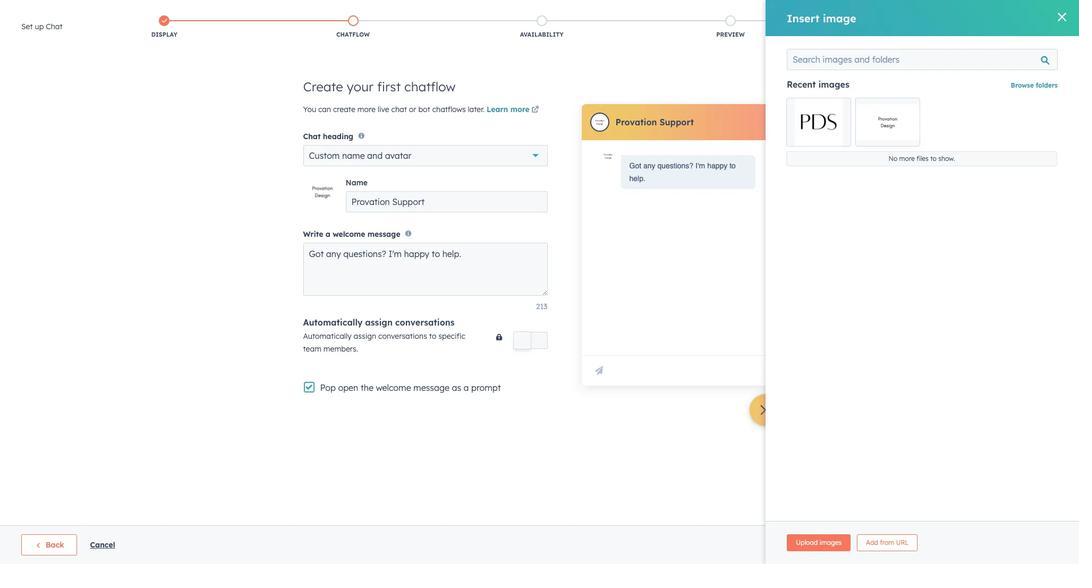 Task type: locate. For each thing, give the bounding box(es) containing it.
0 vertical spatial assign
[[365, 317, 393, 328]]

chatflow
[[405, 79, 456, 95]]

1 horizontal spatial more
[[511, 105, 530, 114]]

1 vertical spatial message
[[414, 383, 450, 393]]

support
[[660, 117, 695, 128]]

more right learn
[[511, 105, 530, 114]]

pop open the welcome message as a prompt
[[320, 383, 501, 393]]

list
[[70, 13, 1014, 41]]

0 vertical spatial a
[[326, 230, 331, 239]]

members.
[[324, 344, 358, 354]]

0 horizontal spatial a
[[326, 230, 331, 239]]

provation left support
[[616, 117, 657, 128]]

display completed list item
[[70, 13, 259, 41]]

create your first chatflow
[[303, 79, 456, 95]]

1 vertical spatial conversations
[[379, 332, 427, 341]]

got any questions? i'm happy to help.
[[630, 162, 736, 183]]

chat
[[46, 22, 63, 31], [303, 132, 321, 142]]

chat up custom
[[303, 132, 321, 142]]

provation for provation support
[[616, 117, 657, 128]]

0 horizontal spatial message
[[368, 230, 401, 239]]

5
[[1054, 22, 1059, 31]]

welcome right "the"
[[376, 383, 411, 393]]

display
[[151, 31, 178, 38]]

of
[[1045, 22, 1052, 31]]

settings image
[[920, 5, 929, 14]]

change photo button
[[303, 173, 342, 215]]

a right as
[[464, 383, 469, 393]]

assign
[[365, 317, 393, 328], [354, 332, 377, 341]]

availability list item
[[448, 13, 637, 41]]

chatflows
[[433, 105, 466, 114]]

specific
[[439, 332, 466, 341]]

step 2 of 5
[[1021, 22, 1059, 31]]

custom
[[309, 151, 340, 161]]

install code list item
[[826, 13, 1014, 41]]

1 vertical spatial automatically
[[303, 332, 352, 341]]

the
[[361, 383, 374, 393]]

0 vertical spatial conversations
[[396, 317, 455, 328]]

search image
[[1058, 28, 1065, 35]]

link opens in a new window image
[[532, 104, 539, 117], [532, 106, 539, 114]]

change
[[308, 184, 337, 194]]

0 vertical spatial automatically
[[303, 317, 363, 328]]

your
[[347, 79, 374, 95]]

conversations
[[396, 317, 455, 328], [379, 332, 427, 341]]

to right happy
[[730, 162, 736, 170]]

0 horizontal spatial to
[[430, 332, 437, 341]]

notifications image
[[937, 5, 947, 14]]

create
[[333, 105, 356, 114]]

heading
[[323, 132, 354, 142]]

message
[[368, 230, 401, 239], [414, 383, 450, 393]]

install code
[[898, 31, 942, 38]]

1 more from the left
[[358, 105, 376, 114]]

automatically
[[303, 317, 363, 328], [303, 332, 352, 341]]

1 horizontal spatial to
[[730, 162, 736, 170]]

a right "write"
[[326, 230, 331, 239]]

0 vertical spatial provation
[[972, 4, 1003, 13]]

conversations up specific
[[396, 317, 455, 328]]

1 vertical spatial chat
[[303, 132, 321, 142]]

more left live
[[358, 105, 376, 114]]

provation inside popup button
[[972, 4, 1003, 13]]

to
[[730, 162, 736, 170], [430, 332, 437, 341]]

chat right up
[[46, 22, 63, 31]]

1 vertical spatial a
[[464, 383, 469, 393]]

welcome right "write"
[[333, 230, 366, 239]]

more
[[358, 105, 376, 114], [511, 105, 530, 114]]

settings link
[[918, 3, 931, 14]]

marketplaces image
[[880, 5, 889, 14]]

0 horizontal spatial more
[[358, 105, 376, 114]]

0 vertical spatial to
[[730, 162, 736, 170]]

to left specific
[[430, 332, 437, 341]]

name
[[346, 178, 368, 188]]

team
[[303, 344, 322, 354]]

menu
[[809, 0, 1067, 17]]

2 link opens in a new window image from the top
[[532, 106, 539, 114]]

2
[[1039, 22, 1043, 31]]

provation for provation design studio
[[972, 4, 1003, 13]]

later.
[[468, 105, 485, 114]]

1 vertical spatial to
[[430, 332, 437, 341]]

1 horizontal spatial welcome
[[376, 383, 411, 393]]

1 horizontal spatial provation
[[972, 4, 1003, 13]]

write
[[303, 230, 324, 239]]

code
[[925, 31, 942, 38]]

automatically assign conversations automatically assign conversations to specific team members.
[[303, 317, 466, 354]]

step
[[1021, 22, 1037, 31]]

213
[[537, 302, 548, 311]]

you can create more live chat or bot chatflows later.
[[303, 105, 487, 114]]

a
[[326, 230, 331, 239], [464, 383, 469, 393]]

list containing display
[[70, 13, 1014, 41]]

i'm
[[696, 162, 706, 170]]

chat
[[392, 105, 407, 114]]

0 horizontal spatial welcome
[[333, 230, 366, 239]]

0 horizontal spatial provation
[[616, 117, 657, 128]]

as
[[452, 383, 462, 393]]

marketplaces button
[[873, 0, 895, 17]]

chatflow
[[337, 31, 370, 38]]

custom name and avatar button
[[303, 145, 548, 167]]

welcome
[[333, 230, 366, 239], [376, 383, 411, 393]]

write a welcome message
[[303, 230, 401, 239]]

james peterson image
[[960, 4, 969, 13]]

any
[[644, 162, 656, 170]]

availability
[[520, 31, 564, 38]]

to inside automatically assign conversations automatically assign conversations to specific team members.
[[430, 332, 437, 341]]

1 vertical spatial provation
[[616, 117, 657, 128]]

1 vertical spatial assign
[[354, 332, 377, 341]]

1 vertical spatial welcome
[[376, 383, 411, 393]]

provation
[[972, 4, 1003, 13], [616, 117, 657, 128]]

1 link opens in a new window image from the top
[[532, 104, 539, 117]]

questions?
[[658, 162, 694, 170]]

provation right james peterson image
[[972, 4, 1003, 13]]

agent says: got any questions? i'm happy to help. element
[[630, 160, 747, 185]]

0 vertical spatial chat
[[46, 22, 63, 31]]

custom name and avatar
[[309, 151, 412, 161]]

0 horizontal spatial chat
[[46, 22, 63, 31]]

calling icon image
[[857, 4, 867, 14]]

open
[[338, 383, 359, 393]]

set up chat heading
[[21, 20, 63, 33]]

conversations left specific
[[379, 332, 427, 341]]



Task type: describe. For each thing, give the bounding box(es) containing it.
set up chat
[[21, 22, 63, 31]]

learn more link
[[487, 104, 541, 117]]

name
[[342, 151, 365, 161]]

chat inside heading
[[46, 22, 63, 31]]

upgrade
[[822, 5, 851, 14]]

set
[[21, 22, 33, 31]]

change photo
[[308, 184, 337, 204]]

2 automatically from the top
[[303, 332, 352, 341]]

or
[[409, 105, 417, 114]]

upgrade image
[[810, 5, 820, 14]]

1 automatically from the top
[[303, 317, 363, 328]]

calling icon button
[[853, 2, 871, 15]]

close image
[[1059, 13, 1067, 21]]

design
[[1005, 4, 1027, 13]]

Name text field
[[346, 192, 548, 213]]

live
[[378, 105, 390, 114]]

1 horizontal spatial chat
[[303, 132, 321, 142]]

chatflow list item
[[259, 13, 448, 41]]

link opens in a new window image inside learn more link
[[532, 106, 539, 114]]

photo
[[312, 194, 333, 204]]

happy
[[708, 162, 728, 170]]

learn more
[[487, 105, 530, 114]]

notifications button
[[933, 0, 951, 17]]

back button
[[21, 535, 77, 556]]

1 horizontal spatial message
[[414, 383, 450, 393]]

prompt
[[472, 383, 501, 393]]

pop
[[320, 383, 336, 393]]

to inside got any questions? i'm happy to help.
[[730, 162, 736, 170]]

provation design studio button
[[953, 0, 1066, 17]]

chat heading
[[303, 132, 354, 142]]

create
[[303, 79, 343, 95]]

got
[[630, 162, 642, 170]]

0 vertical spatial welcome
[[333, 230, 366, 239]]

Search HubSpot search field
[[931, 22, 1061, 40]]

help.
[[630, 174, 646, 183]]

preview
[[717, 31, 745, 38]]

back
[[46, 541, 64, 550]]

studio
[[1029, 4, 1050, 13]]

Write a welcome message text field
[[303, 243, 548, 296]]

preview list item
[[637, 13, 826, 41]]

help button
[[898, 0, 916, 17]]

first
[[377, 79, 401, 95]]

up
[[35, 22, 44, 31]]

provation design studio
[[972, 4, 1050, 13]]

0 vertical spatial message
[[368, 230, 401, 239]]

learn
[[487, 105, 509, 114]]

help image
[[902, 5, 911, 14]]

2 more from the left
[[511, 105, 530, 114]]

you
[[303, 105, 316, 114]]

can
[[318, 105, 331, 114]]

search button
[[1052, 22, 1070, 40]]

menu containing provation design studio
[[809, 0, 1067, 17]]

cancel
[[90, 541, 115, 550]]

cancel button
[[90, 539, 115, 552]]

provation support
[[616, 117, 695, 128]]

avatar
[[385, 151, 412, 161]]

and
[[367, 151, 383, 161]]

1 horizontal spatial a
[[464, 383, 469, 393]]

install
[[898, 31, 924, 38]]

bot
[[419, 105, 431, 114]]



Task type: vqa. For each thing, say whether or not it's contained in the screenshot.
the New visitor session totals by day with source breakdown element at the left of page
no



